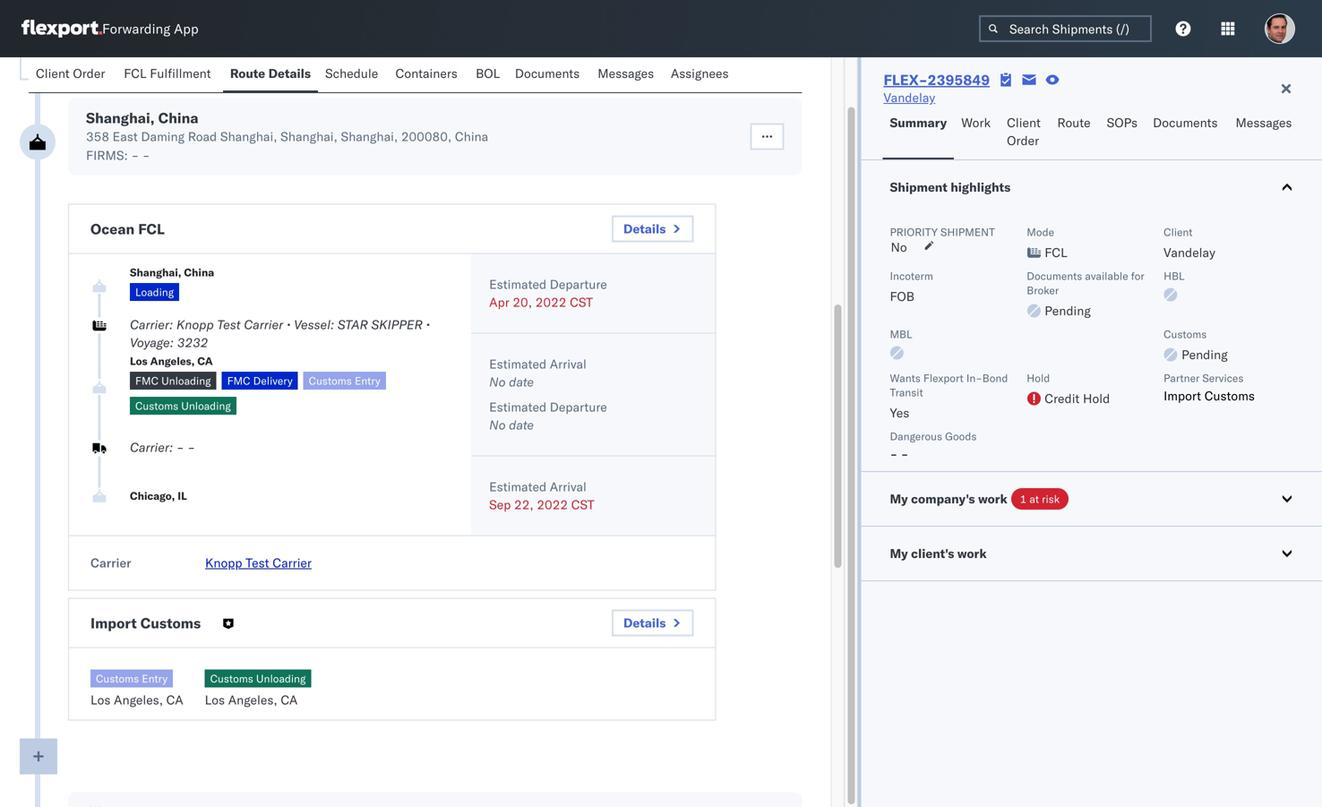 Task type: describe. For each thing, give the bounding box(es) containing it.
shanghai, inside shanghai, china loading
[[130, 266, 181, 279]]

flex-2395849 link
[[884, 71, 990, 89]]

fcl for fcl
[[1045, 245, 1068, 260]]

work button
[[955, 107, 1000, 160]]

my company's work
[[890, 491, 1008, 507]]

shanghai, china 358 east daming road shanghai, shanghai, shanghai, 200080, china firms: - -
[[86, 109, 489, 163]]

customs for customs
[[1164, 328, 1207, 341]]

china for shanghai, china 358 east daming road shanghai, shanghai, shanghai, 200080, china firms: - -
[[158, 109, 199, 127]]

containers
[[396, 65, 458, 81]]

client vandelay incoterm fob
[[890, 225, 1216, 304]]

1 vertical spatial hold
[[1084, 391, 1111, 406]]

fmc delivery
[[227, 374, 293, 388]]

services
[[1203, 371, 1244, 385]]

details for 2nd details button from the bottom
[[624, 221, 666, 237]]

work for my client's work
[[958, 546, 987, 561]]

date for arrival
[[509, 374, 534, 390]]

client order for topmost client order button
[[36, 65, 105, 81]]

import inside partner services import customs
[[1164, 388, 1202, 404]]

pending for documents available for broker
[[1045, 303, 1091, 319]]

for
[[1132, 269, 1145, 283]]

unloading for customs unloading los angeles, ca
[[256, 672, 306, 686]]

summary button
[[883, 107, 955, 160]]

shipment
[[890, 179, 948, 195]]

highlights
[[951, 179, 1011, 195]]

ca for customs unloading los angeles, ca
[[281, 692, 298, 708]]

1
[[1021, 492, 1027, 506]]

fcl for fcl fulfillment
[[124, 65, 147, 81]]

0 vertical spatial vandelay
[[884, 90, 936, 105]]

1 horizontal spatial ca
[[197, 354, 213, 368]]

sops
[[1107, 115, 1138, 130]]

in-
[[967, 371, 983, 385]]

pending for customs
[[1182, 347, 1228, 363]]

shipment
[[941, 225, 996, 239]]

flex-2395849
[[884, 71, 990, 89]]

customs unloading
[[135, 399, 231, 413]]

messages for the left messages button
[[598, 65, 654, 81]]

carrier: for carrier: knopp test carrier • vessel: star skipper • voyage: 3232
[[130, 317, 173, 333]]

my client's work button
[[862, 527, 1323, 581]]

1 vertical spatial china
[[455, 129, 489, 144]]

shanghai, china loading
[[130, 266, 214, 299]]

2022 for departure
[[536, 294, 567, 310]]

ocean fcl
[[91, 220, 165, 238]]

carrier: knopp test carrier • vessel: star skipper • voyage: 3232
[[130, 317, 430, 350]]

messages for the right messages button
[[1236, 115, 1293, 130]]

cst for sep 22, 2022 cst
[[572, 497, 595, 513]]

fcl fulfillment button
[[117, 57, 223, 92]]

schedule button
[[318, 57, 388, 92]]

carrier: - -
[[130, 440, 195, 455]]

unloading for fmc unloading
[[161, 374, 211, 388]]

1 vertical spatial client
[[1007, 115, 1041, 130]]

flexport
[[924, 371, 964, 385]]

vandelay inside client vandelay incoterm fob
[[1164, 245, 1216, 260]]

shanghai, up east
[[86, 109, 155, 127]]

1 vertical spatial import
[[91, 614, 137, 632]]

estimated for estimated departure apr 20, 2022 cst
[[490, 276, 547, 292]]

partner services import customs
[[1164, 371, 1256, 404]]

departure for estimated departure apr 20, 2022 cst
[[550, 276, 607, 292]]

hbl
[[1164, 269, 1185, 283]]

forwarding app link
[[22, 20, 199, 38]]

1 at risk
[[1021, 492, 1060, 506]]

vandelay link
[[884, 89, 936, 107]]

customs entry los angeles, ca
[[91, 672, 183, 708]]

flex-
[[884, 71, 928, 89]]

carrier inside carrier: knopp test carrier • vessel: star skipper • voyage: 3232
[[244, 317, 283, 333]]

details for second details button from the top of the page
[[624, 615, 666, 631]]

containers button
[[388, 57, 469, 92]]

mode
[[1027, 225, 1055, 239]]

knopp test carrier link
[[205, 555, 312, 571]]

forwarding
[[102, 20, 171, 37]]

estimated departure apr 20, 2022 cst
[[490, 276, 607, 310]]

carrier: for carrier: - -
[[130, 440, 173, 455]]

customs for customs unloading
[[135, 399, 178, 413]]

broker
[[1027, 284, 1059, 297]]

bol
[[476, 65, 500, 81]]

fmc unloading
[[135, 374, 211, 388]]

route button
[[1051, 107, 1100, 160]]

cst for apr 20, 2022 cst
[[570, 294, 593, 310]]

1 vertical spatial client order button
[[1000, 107, 1051, 160]]

forwarding app
[[102, 20, 199, 37]]

client inside client vandelay incoterm fob
[[1164, 225, 1193, 239]]

chicago, il
[[130, 489, 187, 503]]

estimated departure no date
[[490, 399, 607, 433]]

documents inside documents available for broker
[[1027, 269, 1083, 283]]

summary
[[890, 115, 947, 130]]

shipment highlights
[[890, 179, 1011, 195]]

fmc for fmc unloading
[[135, 374, 159, 388]]

3232
[[177, 335, 208, 350]]

il
[[178, 489, 187, 503]]

transit
[[890, 386, 924, 399]]

assignees
[[671, 65, 729, 81]]

0 vertical spatial client
[[36, 65, 70, 81]]

estimated arrival no date
[[490, 356, 587, 390]]

Search Shipments (/) text field
[[980, 15, 1153, 42]]

0 vertical spatial client order button
[[29, 57, 117, 92]]

0 vertical spatial hold
[[1027, 371, 1051, 385]]

knopp test carrier
[[205, 555, 312, 571]]

arrival for estimated arrival sep 22, 2022 cst
[[550, 479, 587, 495]]

customs for customs entry los angeles, ca
[[96, 672, 139, 686]]

mbl
[[890, 328, 913, 341]]

shanghai, down route details button
[[281, 129, 338, 144]]

angeles, for customs unloading los angeles, ca
[[228, 692, 278, 708]]

angeles, for customs entry los angeles, ca
[[114, 692, 163, 708]]

credit hold
[[1045, 391, 1111, 406]]

daming
[[141, 129, 185, 144]]

1 horizontal spatial test
[[246, 555, 269, 571]]

dangerous goods - -
[[890, 430, 977, 462]]

schedule
[[325, 65, 378, 81]]

skipper
[[371, 317, 423, 333]]

wants flexport in-bond transit yes
[[890, 371, 1009, 421]]

200080,
[[401, 129, 452, 144]]

route details button
[[223, 57, 318, 92]]

1 vertical spatial knopp
[[205, 555, 242, 571]]

priority
[[890, 225, 938, 239]]

wants
[[890, 371, 921, 385]]

1 vertical spatial documents
[[1154, 115, 1218, 130]]

incoterm
[[890, 269, 934, 283]]

22,
[[514, 497, 534, 513]]

dangerous
[[890, 430, 943, 443]]

customs for customs unloading los angeles, ca
[[210, 672, 253, 686]]

partner
[[1164, 371, 1200, 385]]

import customs
[[91, 614, 201, 632]]

fob
[[890, 289, 915, 304]]

route for route
[[1058, 115, 1091, 130]]



Task type: vqa. For each thing, say whether or not it's contained in the screenshot.


Task type: locate. For each thing, give the bounding box(es) containing it.
date
[[509, 374, 534, 390], [509, 417, 534, 433]]

0 vertical spatial details button
[[612, 216, 694, 242]]

shanghai, right road
[[220, 129, 277, 144]]

no up estimated departure no date
[[490, 374, 506, 390]]

0 horizontal spatial hold
[[1027, 371, 1051, 385]]

fcl inside fcl fulfillment button
[[124, 65, 147, 81]]

goods
[[946, 430, 977, 443]]

ca inside the customs unloading los angeles, ca
[[281, 692, 298, 708]]

0 horizontal spatial order
[[73, 65, 105, 81]]

2 horizontal spatial ca
[[281, 692, 298, 708]]

pending up services
[[1182, 347, 1228, 363]]

1 vertical spatial messages button
[[1229, 107, 1302, 160]]

credit
[[1045, 391, 1080, 406]]

arrival down estimated departure no date
[[550, 479, 587, 495]]

import
[[1164, 388, 1202, 404], [91, 614, 137, 632]]

carrier: up chicago,
[[130, 440, 173, 455]]

documents right sops at right
[[1154, 115, 1218, 130]]

messages button
[[591, 57, 664, 92], [1229, 107, 1302, 160]]

import up the customs entry los angeles, ca
[[91, 614, 137, 632]]

2 vertical spatial no
[[490, 417, 506, 433]]

-
[[131, 147, 139, 163], [142, 147, 150, 163], [176, 440, 184, 455], [188, 440, 195, 455], [890, 446, 898, 462], [901, 446, 909, 462]]

1 vertical spatial date
[[509, 417, 534, 433]]

0 vertical spatial test
[[217, 317, 241, 333]]

estimated up 20,
[[490, 276, 547, 292]]

0 vertical spatial china
[[158, 109, 199, 127]]

unloading
[[161, 374, 211, 388], [181, 399, 231, 413], [256, 672, 306, 686]]

1 horizontal spatial order
[[1007, 133, 1040, 148]]

1 vertical spatial 2022
[[537, 497, 568, 513]]

0 vertical spatial order
[[73, 65, 105, 81]]

0 vertical spatial carrier:
[[130, 317, 173, 333]]

my
[[890, 491, 909, 507], [890, 546, 909, 561]]

1 horizontal spatial entry
[[355, 374, 381, 388]]

departure inside estimated departure apr 20, 2022 cst
[[550, 276, 607, 292]]

client order button
[[29, 57, 117, 92], [1000, 107, 1051, 160]]

china up 3232
[[184, 266, 214, 279]]

1 vertical spatial order
[[1007, 133, 1040, 148]]

vandelay down flex-
[[884, 90, 936, 105]]

1 horizontal spatial pending
[[1182, 347, 1228, 363]]

customs unloading los angeles, ca
[[205, 672, 306, 708]]

1 vertical spatial cst
[[572, 497, 595, 513]]

work inside button
[[958, 546, 987, 561]]

documents button right bol at the left
[[508, 57, 591, 92]]

import down partner
[[1164, 388, 1202, 404]]

2022 for arrival
[[537, 497, 568, 513]]

departure inside estimated departure no date
[[550, 399, 607, 415]]

loading
[[135, 285, 174, 299]]

0 vertical spatial cst
[[570, 294, 593, 310]]

1 details button from the top
[[612, 216, 694, 242]]

1 estimated from the top
[[490, 276, 547, 292]]

0 vertical spatial documents button
[[508, 57, 591, 92]]

company's
[[912, 491, 976, 507]]

documents
[[515, 65, 580, 81], [1154, 115, 1218, 130], [1027, 269, 1083, 283]]

no for estimated arrival
[[490, 374, 506, 390]]

star
[[338, 317, 368, 333]]

1 horizontal spatial messages button
[[1229, 107, 1302, 160]]

0 horizontal spatial client order
[[36, 65, 105, 81]]

available
[[1086, 269, 1129, 283]]

bond
[[983, 371, 1009, 385]]

1 vertical spatial fcl
[[138, 220, 165, 238]]

1 vertical spatial messages
[[1236, 115, 1293, 130]]

firms:
[[86, 147, 128, 163]]

my for my company's work
[[890, 491, 909, 507]]

shanghai,
[[86, 109, 155, 127], [220, 129, 277, 144], [281, 129, 338, 144], [341, 129, 398, 144], [130, 266, 181, 279]]

2 departure from the top
[[550, 399, 607, 415]]

route inside button
[[230, 65, 265, 81]]

estimated arrival sep 22, 2022 cst
[[490, 479, 595, 513]]

0 vertical spatial messages
[[598, 65, 654, 81]]

departure
[[550, 276, 607, 292], [550, 399, 607, 415]]

1 horizontal spatial client
[[1007, 115, 1041, 130]]

my left client's
[[890, 546, 909, 561]]

vandelay
[[884, 90, 936, 105], [1164, 245, 1216, 260]]

delivery
[[253, 374, 293, 388]]

los for customs unloading los angeles, ca
[[205, 692, 225, 708]]

0 horizontal spatial import
[[91, 614, 137, 632]]

1 horizontal spatial vandelay
[[1164, 245, 1216, 260]]

unloading inside the customs unloading los angeles, ca
[[256, 672, 306, 686]]

client order for bottommost client order button
[[1007, 115, 1041, 148]]

1 vertical spatial documents button
[[1146, 107, 1229, 160]]

fcl right ocean
[[138, 220, 165, 238]]

angeles, inside the customs unloading los angeles, ca
[[228, 692, 278, 708]]

fmc down los angeles, ca
[[135, 374, 159, 388]]

1 vertical spatial details
[[624, 221, 666, 237]]

at
[[1030, 492, 1040, 506]]

estimated inside estimated departure apr 20, 2022 cst
[[490, 276, 547, 292]]

1 departure from the top
[[550, 276, 607, 292]]

0 vertical spatial no
[[891, 239, 908, 255]]

route details
[[230, 65, 311, 81]]

4 estimated from the top
[[490, 479, 547, 495]]

order right work button
[[1007, 133, 1040, 148]]

2 horizontal spatial client
[[1164, 225, 1193, 239]]

documents right bol button
[[515, 65, 580, 81]]

client right work
[[1007, 115, 1041, 130]]

vessel:
[[294, 317, 335, 333]]

cst right the 22,
[[572, 497, 595, 513]]

los inside the customs unloading los angeles, ca
[[205, 692, 225, 708]]

date down 'estimated arrival no date'
[[509, 417, 534, 433]]

ca for customs entry los angeles, ca
[[166, 692, 183, 708]]

route right fulfillment
[[230, 65, 265, 81]]

route
[[230, 65, 265, 81], [1058, 115, 1091, 130]]

2 details button from the top
[[612, 610, 694, 637]]

2022 inside estimated departure apr 20, 2022 cst
[[536, 294, 567, 310]]

apr
[[490, 294, 510, 310]]

hold up credit on the right of page
[[1027, 371, 1051, 385]]

pending
[[1045, 303, 1091, 319], [1182, 347, 1228, 363]]

entry for customs entry
[[355, 374, 381, 388]]

no for estimated departure
[[490, 417, 506, 433]]

1 horizontal spatial client order
[[1007, 115, 1041, 148]]

customs inside the customs unloading los angeles, ca
[[210, 672, 253, 686]]

1 date from the top
[[509, 374, 534, 390]]

0 horizontal spatial test
[[217, 317, 241, 333]]

entry for customs entry los angeles, ca
[[142, 672, 168, 686]]

no inside estimated departure no date
[[490, 417, 506, 433]]

0 vertical spatial 2022
[[536, 294, 567, 310]]

0 vertical spatial departure
[[550, 276, 607, 292]]

angeles, inside the customs entry los angeles, ca
[[114, 692, 163, 708]]

no
[[891, 239, 908, 255], [490, 374, 506, 390], [490, 417, 506, 433]]

departure for estimated departure no date
[[550, 399, 607, 415]]

• right the skipper
[[426, 317, 430, 333]]

2 arrival from the top
[[550, 479, 587, 495]]

1 horizontal spatial route
[[1058, 115, 1091, 130]]

work for my company's work
[[979, 491, 1008, 507]]

1 vertical spatial my
[[890, 546, 909, 561]]

los angeles, ca
[[130, 354, 213, 368]]

arrival inside the estimated arrival sep 22, 2022 cst
[[550, 479, 587, 495]]

arrival inside 'estimated arrival no date'
[[550, 356, 587, 372]]

0 horizontal spatial fmc
[[135, 374, 159, 388]]

los right the customs entry los angeles, ca
[[205, 692, 225, 708]]

no inside 'estimated arrival no date'
[[490, 374, 506, 390]]

hold right credit on the right of page
[[1084, 391, 1111, 406]]

2 fmc from the left
[[227, 374, 251, 388]]

documents button right sops at right
[[1146, 107, 1229, 160]]

fulfillment
[[150, 65, 211, 81]]

fmc left delivery
[[227, 374, 251, 388]]

entry down "import customs"
[[142, 672, 168, 686]]

2 vertical spatial unloading
[[256, 672, 306, 686]]

2 vertical spatial fcl
[[1045, 245, 1068, 260]]

my for my client's work
[[890, 546, 909, 561]]

1 • from the left
[[287, 317, 291, 333]]

estimated inside the estimated arrival sep 22, 2022 cst
[[490, 479, 547, 495]]

2 vertical spatial documents
[[1027, 269, 1083, 283]]

1 vertical spatial carrier:
[[130, 440, 173, 455]]

risk
[[1042, 492, 1060, 506]]

knopp
[[176, 317, 214, 333], [205, 555, 242, 571]]

arrival up estimated departure no date
[[550, 356, 587, 372]]

no down 'estimated arrival no date'
[[490, 417, 506, 433]]

0 vertical spatial knopp
[[176, 317, 214, 333]]

vandelay up hbl at the top right of page
[[1164, 245, 1216, 260]]

client order button right work
[[1000, 107, 1051, 160]]

•
[[287, 317, 291, 333], [426, 317, 430, 333]]

route left sops at right
[[1058, 115, 1091, 130]]

1 fmc from the left
[[135, 374, 159, 388]]

date for departure
[[509, 417, 534, 433]]

los down "voyage:" in the left of the page
[[130, 354, 148, 368]]

my inside button
[[890, 546, 909, 561]]

client's
[[912, 546, 955, 561]]

0 vertical spatial client order
[[36, 65, 105, 81]]

arrival for estimated arrival no date
[[550, 356, 587, 372]]

0 vertical spatial details
[[268, 65, 311, 81]]

0 horizontal spatial documents button
[[508, 57, 591, 92]]

test inside carrier: knopp test carrier • vessel: star skipper • voyage: 3232
[[217, 317, 241, 333]]

work left the 1
[[979, 491, 1008, 507]]

work
[[962, 115, 991, 130]]

cst inside estimated departure apr 20, 2022 cst
[[570, 294, 593, 310]]

client order
[[36, 65, 105, 81], [1007, 115, 1041, 148]]

fcl down "forwarding"
[[124, 65, 147, 81]]

estimated
[[490, 276, 547, 292], [490, 356, 547, 372], [490, 399, 547, 415], [490, 479, 547, 495]]

my client's work
[[890, 546, 987, 561]]

20,
[[513, 294, 532, 310]]

0 horizontal spatial client order button
[[29, 57, 117, 92]]

customs
[[1164, 328, 1207, 341], [309, 374, 352, 388], [1205, 388, 1256, 404], [135, 399, 178, 413], [140, 614, 201, 632], [96, 672, 139, 686], [210, 672, 253, 686]]

no down priority
[[891, 239, 908, 255]]

1 horizontal spatial documents
[[1027, 269, 1083, 283]]

customs inside partner services import customs
[[1205, 388, 1256, 404]]

0 horizontal spatial ca
[[166, 692, 183, 708]]

2 carrier: from the top
[[130, 440, 173, 455]]

0 vertical spatial date
[[509, 374, 534, 390]]

0 horizontal spatial messages button
[[591, 57, 664, 92]]

0 horizontal spatial los
[[91, 692, 111, 708]]

1 horizontal spatial messages
[[1236, 115, 1293, 130]]

los
[[130, 354, 148, 368], [91, 692, 111, 708], [205, 692, 225, 708]]

route inside button
[[1058, 115, 1091, 130]]

2395849
[[928, 71, 990, 89]]

client down flexport. image
[[36, 65, 70, 81]]

los for customs entry los angeles, ca
[[91, 692, 111, 708]]

shanghai, up the loading
[[130, 266, 181, 279]]

chicago,
[[130, 489, 175, 503]]

work
[[979, 491, 1008, 507], [958, 546, 987, 561]]

voyage:
[[130, 335, 174, 350]]

china right 200080,
[[455, 129, 489, 144]]

china inside shanghai, china loading
[[184, 266, 214, 279]]

documents available for broker
[[1027, 269, 1145, 297]]

2 horizontal spatial los
[[205, 692, 225, 708]]

knopp inside carrier: knopp test carrier • vessel: star skipper • voyage: 3232
[[176, 317, 214, 333]]

client order down flexport. image
[[36, 65, 105, 81]]

0 vertical spatial import
[[1164, 388, 1202, 404]]

2 • from the left
[[426, 317, 430, 333]]

0 vertical spatial fcl
[[124, 65, 147, 81]]

estimated for estimated arrival sep 22, 2022 cst
[[490, 479, 547, 495]]

0 horizontal spatial vandelay
[[884, 90, 936, 105]]

flexport. image
[[22, 20, 102, 38]]

0 vertical spatial entry
[[355, 374, 381, 388]]

shipment highlights button
[[862, 160, 1323, 214]]

1 arrival from the top
[[550, 356, 587, 372]]

0 horizontal spatial messages
[[598, 65, 654, 81]]

china
[[158, 109, 199, 127], [455, 129, 489, 144], [184, 266, 214, 279]]

1 horizontal spatial fmc
[[227, 374, 251, 388]]

2 estimated from the top
[[490, 356, 547, 372]]

app
[[174, 20, 199, 37]]

0 horizontal spatial documents
[[515, 65, 580, 81]]

los inside the customs entry los angeles, ca
[[91, 692, 111, 708]]

order
[[73, 65, 105, 81], [1007, 133, 1040, 148]]

1 carrier: from the top
[[130, 317, 173, 333]]

date up estimated departure no date
[[509, 374, 534, 390]]

cst right 20,
[[570, 294, 593, 310]]

east
[[113, 129, 138, 144]]

shanghai, left 200080,
[[341, 129, 398, 144]]

china up daming
[[158, 109, 199, 127]]

0 horizontal spatial •
[[287, 317, 291, 333]]

ocean
[[91, 220, 135, 238]]

sep
[[490, 497, 511, 513]]

1 vertical spatial entry
[[142, 672, 168, 686]]

ca inside the customs entry los angeles, ca
[[166, 692, 183, 708]]

2 vertical spatial details
[[624, 615, 666, 631]]

estimated for estimated arrival no date
[[490, 356, 547, 372]]

work right client's
[[958, 546, 987, 561]]

0 horizontal spatial client
[[36, 65, 70, 81]]

test
[[217, 317, 241, 333], [246, 555, 269, 571]]

0 vertical spatial pending
[[1045, 303, 1091, 319]]

1 vertical spatial departure
[[550, 399, 607, 415]]

arrival
[[550, 356, 587, 372], [550, 479, 587, 495]]

1 horizontal spatial documents button
[[1146, 107, 1229, 160]]

1 horizontal spatial hold
[[1084, 391, 1111, 406]]

0 vertical spatial my
[[890, 491, 909, 507]]

• left the vessel: at the top of the page
[[287, 317, 291, 333]]

yes
[[890, 405, 910, 421]]

carrier: up "voyage:" in the left of the page
[[130, 317, 173, 333]]

estimated inside 'estimated arrival no date'
[[490, 356, 547, 372]]

date inside 'estimated arrival no date'
[[509, 374, 534, 390]]

1 horizontal spatial client order button
[[1000, 107, 1051, 160]]

documents up the broker
[[1027, 269, 1083, 283]]

client order button down flexport. image
[[29, 57, 117, 92]]

fcl down mode
[[1045, 245, 1068, 260]]

1 vertical spatial vandelay
[[1164, 245, 1216, 260]]

bol button
[[469, 57, 508, 92]]

1 vertical spatial no
[[490, 374, 506, 390]]

2 vertical spatial client
[[1164, 225, 1193, 239]]

0 vertical spatial work
[[979, 491, 1008, 507]]

358
[[86, 129, 109, 144]]

pending down the broker
[[1045, 303, 1091, 319]]

customs entry
[[309, 374, 381, 388]]

2 my from the top
[[890, 546, 909, 561]]

1 horizontal spatial los
[[130, 354, 148, 368]]

1 vertical spatial work
[[958, 546, 987, 561]]

0 horizontal spatial route
[[230, 65, 265, 81]]

estimated up estimated departure no date
[[490, 356, 547, 372]]

details
[[268, 65, 311, 81], [624, 221, 666, 237], [624, 615, 666, 631]]

1 my from the top
[[890, 491, 909, 507]]

china for shanghai, china loading
[[184, 266, 214, 279]]

assignees button
[[664, 57, 739, 92]]

1 vertical spatial details button
[[612, 610, 694, 637]]

sops button
[[1100, 107, 1146, 160]]

2022 inside the estimated arrival sep 22, 2022 cst
[[537, 497, 568, 513]]

los down "import customs"
[[91, 692, 111, 708]]

entry inside the customs entry los angeles, ca
[[142, 672, 168, 686]]

unloading for customs unloading
[[181, 399, 231, 413]]

estimated up the 22,
[[490, 479, 547, 495]]

estimated inside estimated departure no date
[[490, 399, 547, 415]]

date inside estimated departure no date
[[509, 417, 534, 433]]

3 estimated from the top
[[490, 399, 547, 415]]

road
[[188, 129, 217, 144]]

2022 right 20,
[[536, 294, 567, 310]]

entry down star
[[355, 374, 381, 388]]

estimated for estimated departure no date
[[490, 399, 547, 415]]

1 vertical spatial pending
[[1182, 347, 1228, 363]]

route for route details
[[230, 65, 265, 81]]

2 vertical spatial china
[[184, 266, 214, 279]]

0 horizontal spatial pending
[[1045, 303, 1091, 319]]

0 vertical spatial messages button
[[591, 57, 664, 92]]

client up hbl at the top right of page
[[1164, 225, 1193, 239]]

fmc for fmc delivery
[[227, 374, 251, 388]]

customs inside the customs entry los angeles, ca
[[96, 672, 139, 686]]

0 vertical spatial arrival
[[550, 356, 587, 372]]

2 date from the top
[[509, 417, 534, 433]]

client order right work button
[[1007, 115, 1041, 148]]

my left company's
[[890, 491, 909, 507]]

0 horizontal spatial entry
[[142, 672, 168, 686]]

priority shipment
[[890, 225, 996, 239]]

2 horizontal spatial documents
[[1154, 115, 1218, 130]]

2022 right the 22,
[[537, 497, 568, 513]]

client
[[36, 65, 70, 81], [1007, 115, 1041, 130], [1164, 225, 1193, 239]]

customs for customs entry
[[309, 374, 352, 388]]

order down forwarding app link
[[73, 65, 105, 81]]

cst inside the estimated arrival sep 22, 2022 cst
[[572, 497, 595, 513]]

carrier: inside carrier: knopp test carrier • vessel: star skipper • voyage: 3232
[[130, 317, 173, 333]]

estimated down 'estimated arrival no date'
[[490, 399, 547, 415]]

1 vertical spatial client order
[[1007, 115, 1041, 148]]

0 vertical spatial route
[[230, 65, 265, 81]]



